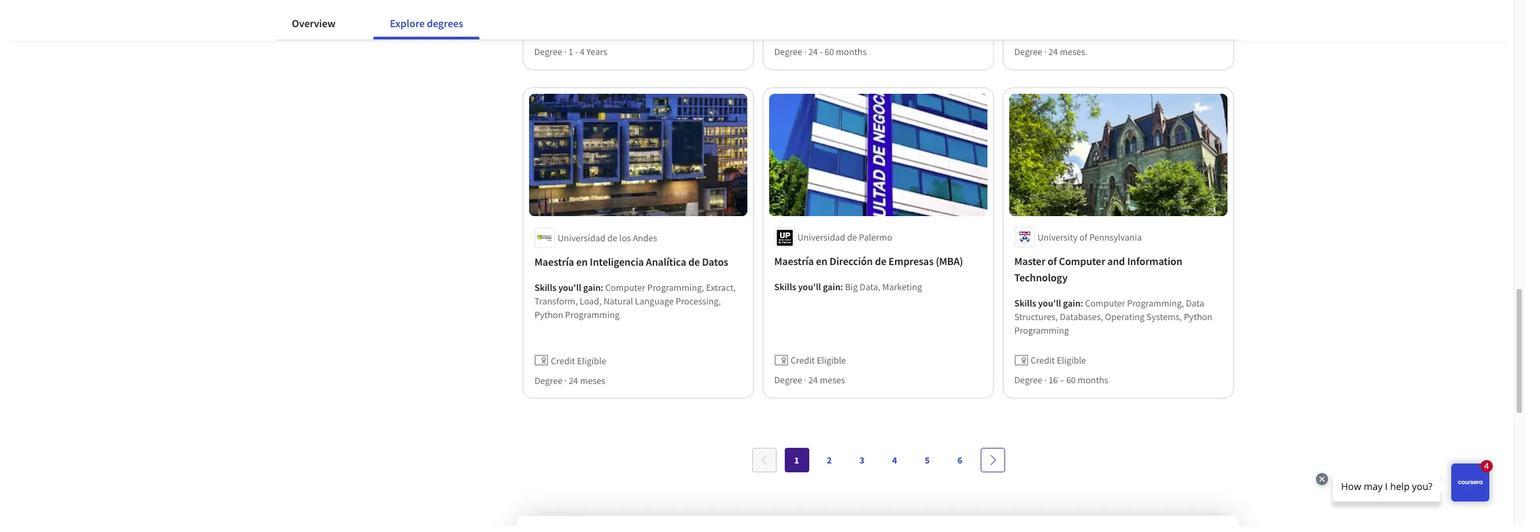 Task type: describe. For each thing, give the bounding box(es) containing it.
processing,
[[676, 295, 721, 307]]

60 for –
[[1067, 374, 1076, 386]]

inteligencia
[[590, 255, 644, 268]]

python inside the computer programming, data structures, databases, operating systems, python programming
[[1184, 311, 1213, 323]]

de left 'datos'
[[688, 255, 700, 268]]

data
[[1186, 297, 1205, 310]]

computer inside master of computer and information technology
[[1059, 255, 1106, 268]]

5
[[925, 454, 930, 467]]

4 button
[[882, 448, 907, 473]]

computer for master of computer and information technology
[[1085, 297, 1126, 310]]

explore
[[390, 16, 425, 30]]

0 horizontal spatial 4
[[580, 45, 585, 58]]

overview
[[292, 16, 336, 30]]

credit for master of computer and information technology
[[1031, 355, 1055, 367]]

years
[[587, 45, 608, 58]]

4 inside button
[[892, 454, 897, 467]]

- for 24
[[820, 45, 823, 58]]

maestría for maestría en inteligencia analítica de datos
[[535, 255, 574, 268]]

extract,
[[706, 281, 736, 293]]

1 inside 1 button
[[794, 454, 799, 467]]

palermo
[[859, 231, 893, 244]]

de left the "los"
[[607, 231, 617, 244]]

meses.
[[1060, 45, 1088, 58]]

datos
[[702, 255, 728, 268]]

2
[[827, 454, 832, 467]]

skills you'll gain : for maestría
[[535, 281, 605, 293]]

maestría en inteligencia analítica de datos link
[[535, 253, 742, 269]]

tab list containing overview
[[275, 7, 501, 39]]

programming, for de
[[647, 281, 704, 293]]

analítica
[[646, 255, 686, 268]]

programming inside computer programming, extract, transform, load, natural language processing, python programming
[[565, 308, 620, 320]]

credit for maestría en inteligencia analítica de datos
[[551, 355, 575, 367]]

0 horizontal spatial 1
[[569, 45, 573, 58]]

months for degree · 24 - 60 months
[[836, 45, 867, 58]]

de left "palermo"
[[847, 231, 857, 244]]

skills for master of computer and information technology
[[1015, 297, 1037, 310]]

de down "palermo"
[[875, 255, 887, 268]]

degree · 24 - 60 months
[[775, 45, 867, 58]]

you'll for master
[[1039, 297, 1061, 310]]

degree · 24 meses for dirección
[[775, 374, 845, 386]]

meses for dirección
[[820, 374, 845, 386]]

degree · 16 – 60 months
[[1015, 374, 1109, 386]]

data,
[[860, 281, 881, 293]]

degree · 1 - 4 years
[[535, 45, 608, 58]]

1 horizontal spatial you'll
[[798, 281, 821, 293]]

technology
[[1015, 271, 1068, 284]]

5 button
[[915, 448, 940, 473]]

credit for maestría en dirección de empresas (mba)
[[791, 355, 815, 367]]

credit eligible for dirección
[[791, 355, 846, 367]]

universidad for dirección
[[798, 231, 846, 244]]

skills you'll gain : for master
[[1015, 297, 1085, 310]]

maestría en inteligencia analítica de datos
[[535, 255, 728, 268]]

programming inside the computer programming, data structures, databases, operating systems, python programming
[[1015, 325, 1069, 337]]

master
[[1015, 255, 1046, 268]]

universidad for inteligencia
[[558, 231, 605, 244]]

los
[[619, 231, 631, 244]]

: for maestría
[[601, 281, 603, 293]]

3 button
[[850, 448, 874, 473]]

skills you'll gain : big data, marketing
[[775, 281, 922, 293]]

dirección
[[830, 255, 873, 268]]

(mba)
[[936, 255, 963, 268]]

3
[[860, 454, 865, 467]]

python inside computer programming, extract, transform, load, natural language processing, python programming
[[535, 308, 563, 320]]



Task type: locate. For each thing, give the bounding box(es) containing it.
0 vertical spatial months
[[836, 45, 867, 58]]

computer
[[1059, 255, 1106, 268], [605, 281, 645, 293], [1085, 297, 1126, 310]]

2 - from the left
[[820, 45, 823, 58]]

1 horizontal spatial gain
[[823, 281, 841, 293]]

gain left big
[[823, 281, 841, 293]]

programming, for information
[[1127, 297, 1184, 310]]

en down 'universidad de los andes'
[[576, 255, 588, 268]]

–
[[1060, 374, 1065, 386]]

4 right '3' button
[[892, 454, 897, 467]]

1 universidad from the left
[[558, 231, 605, 244]]

2 horizontal spatial gain
[[1063, 297, 1081, 310]]

programming
[[565, 308, 620, 320], [1015, 325, 1069, 337]]

you'll left big
[[798, 281, 821, 293]]

0 vertical spatial computer
[[1059, 255, 1106, 268]]

:
[[601, 281, 603, 293], [841, 281, 843, 293], [1081, 297, 1084, 310]]

0 horizontal spatial skills you'll gain :
[[535, 281, 605, 293]]

big
[[845, 281, 858, 293]]

3 eligible from the left
[[1057, 355, 1087, 367]]

2 horizontal spatial you'll
[[1039, 297, 1061, 310]]

1 horizontal spatial months
[[1078, 374, 1109, 386]]

0 horizontal spatial -
[[575, 45, 578, 58]]

meses for inteligencia
[[580, 374, 605, 386]]

programming, up systems,
[[1127, 297, 1184, 310]]

1 left 2
[[794, 454, 799, 467]]

1 vertical spatial programming,
[[1127, 297, 1184, 310]]

2 horizontal spatial skills
[[1015, 297, 1037, 310]]

months for degree · 16 – 60 months
[[1078, 374, 1109, 386]]

0 horizontal spatial gain
[[583, 281, 601, 293]]

1 horizontal spatial meses
[[820, 374, 845, 386]]

1 meses from the left
[[580, 374, 605, 386]]

you'll
[[558, 281, 581, 293], [798, 281, 821, 293], [1039, 297, 1061, 310]]

python down 'data'
[[1184, 311, 1213, 323]]

2 horizontal spatial credit
[[1031, 355, 1055, 367]]

of for master
[[1048, 255, 1057, 268]]

1 vertical spatial months
[[1078, 374, 1109, 386]]

computer programming, extract, transform, load, natural language processing, python programming
[[535, 281, 736, 320]]

degree · 24 meses for inteligencia
[[535, 374, 605, 386]]

1 horizontal spatial 4
[[892, 454, 897, 467]]

degree · 24 meses.
[[1015, 45, 1088, 58]]

1 horizontal spatial credit eligible
[[791, 355, 846, 367]]

gain for maestría
[[583, 281, 601, 293]]

0 horizontal spatial of
[[1048, 255, 1057, 268]]

1 credit from the left
[[551, 355, 575, 367]]

maestría en dirección de empresas (mba)
[[775, 255, 963, 268]]

empresas
[[889, 255, 934, 268]]

maestría for maestría en dirección de empresas (mba)
[[775, 255, 814, 268]]

1 horizontal spatial degree · 24 meses
[[775, 374, 845, 386]]

skills for maestría en inteligencia analítica de datos
[[535, 281, 556, 293]]

universidad de palermo
[[798, 231, 893, 244]]

2 horizontal spatial eligible
[[1057, 355, 1087, 367]]

transform,
[[535, 295, 578, 307]]

eligible for inteligencia
[[577, 355, 606, 367]]

1 horizontal spatial skills
[[775, 281, 797, 293]]

0 vertical spatial 1
[[569, 45, 573, 58]]

1 maestría from the left
[[535, 255, 574, 268]]

maestría down universidad de palermo
[[775, 255, 814, 268]]

universidad de los andes
[[558, 231, 657, 244]]

language
[[635, 295, 674, 307]]

1 vertical spatial 1
[[794, 454, 799, 467]]

0 horizontal spatial maestría
[[535, 255, 574, 268]]

1 - from the left
[[575, 45, 578, 58]]

marketing
[[883, 281, 922, 293]]

1 degree · 24 meses from the left
[[535, 374, 605, 386]]

en
[[576, 255, 588, 268], [816, 255, 828, 268]]

degree · 24 meses
[[535, 374, 605, 386], [775, 374, 845, 386]]

universidad up inteligencia
[[558, 231, 605, 244]]

1 en from the left
[[576, 255, 588, 268]]

skills right extract, at the left of the page
[[775, 281, 797, 293]]

programming, up language at the bottom left of page
[[647, 281, 704, 293]]

master of computer and information technology
[[1015, 255, 1183, 284]]

tab list
[[275, 7, 501, 39]]

1 credit eligible from the left
[[551, 355, 606, 367]]

2 credit from the left
[[791, 355, 815, 367]]

3 credit eligible from the left
[[1031, 355, 1087, 367]]

1 vertical spatial of
[[1048, 255, 1057, 268]]

load,
[[580, 295, 602, 307]]

: for master
[[1081, 297, 1084, 310]]

degrees
[[427, 16, 463, 30]]

2 maestría from the left
[[775, 255, 814, 268]]

months
[[836, 45, 867, 58], [1078, 374, 1109, 386]]

credit eligible
[[551, 355, 606, 367], [791, 355, 846, 367], [1031, 355, 1087, 367]]

credit eligible for computer
[[1031, 355, 1087, 367]]

computer inside computer programming, extract, transform, load, natural language processing, python programming
[[605, 281, 645, 293]]

overview button
[[275, 7, 352, 39]]

2 horizontal spatial :
[[1081, 297, 1084, 310]]

gain
[[583, 281, 601, 293], [823, 281, 841, 293], [1063, 297, 1081, 310]]

1 horizontal spatial python
[[1184, 311, 1213, 323]]

systems,
[[1147, 311, 1182, 323]]

16
[[1049, 374, 1058, 386]]

you'll for maestría
[[558, 281, 581, 293]]

6 button
[[948, 448, 972, 473]]

60
[[825, 45, 834, 58], [1067, 374, 1076, 386]]

0 horizontal spatial universidad
[[558, 231, 605, 244]]

2 button
[[817, 448, 842, 473]]

·
[[564, 45, 567, 58], [804, 45, 807, 58], [1045, 45, 1047, 58], [564, 374, 567, 386], [804, 374, 807, 386], [1045, 374, 1047, 386]]

eligible
[[577, 355, 606, 367], [817, 355, 846, 367], [1057, 355, 1087, 367]]

1 horizontal spatial credit
[[791, 355, 815, 367]]

0 horizontal spatial months
[[836, 45, 867, 58]]

of inside master of computer and information technology
[[1048, 255, 1057, 268]]

eligible for computer
[[1057, 355, 1087, 367]]

0 vertical spatial programming,
[[647, 281, 704, 293]]

: up load, in the left bottom of the page
[[601, 281, 603, 293]]

natural
[[604, 295, 633, 307]]

: left big
[[841, 281, 843, 293]]

-
[[575, 45, 578, 58], [820, 45, 823, 58]]

1 vertical spatial programming
[[1015, 325, 1069, 337]]

24
[[809, 45, 818, 58], [1049, 45, 1058, 58], [569, 374, 578, 386], [809, 374, 818, 386]]

en for dirección
[[816, 255, 828, 268]]

1 horizontal spatial programming,
[[1127, 297, 1184, 310]]

python
[[535, 308, 563, 320], [1184, 311, 1213, 323]]

maestría up transform,
[[535, 255, 574, 268]]

programming down load, in the left bottom of the page
[[565, 308, 620, 320]]

of
[[1080, 231, 1088, 244], [1048, 255, 1057, 268]]

skills you'll gain : up structures,
[[1015, 297, 1085, 310]]

computer inside the computer programming, data structures, databases, operating systems, python programming
[[1085, 297, 1126, 310]]

1 horizontal spatial maestría
[[775, 255, 814, 268]]

1 button
[[784, 448, 809, 473]]

0 vertical spatial programming
[[565, 308, 620, 320]]

2 degree · 24 meses from the left
[[775, 374, 845, 386]]

: up databases,
[[1081, 297, 1084, 310]]

of right university
[[1080, 231, 1088, 244]]

1 eligible from the left
[[577, 355, 606, 367]]

university of pennsylvania
[[1038, 231, 1142, 244]]

and
[[1108, 255, 1125, 268]]

1 horizontal spatial skills you'll gain :
[[1015, 297, 1085, 310]]

skills you'll gain : up transform,
[[535, 281, 605, 293]]

0 horizontal spatial degree · 24 meses
[[535, 374, 605, 386]]

maestría en dirección de empresas (mba) link
[[775, 253, 982, 269]]

structures,
[[1015, 311, 1058, 323]]

0 horizontal spatial 60
[[825, 45, 834, 58]]

1 horizontal spatial 60
[[1067, 374, 1076, 386]]

0 horizontal spatial :
[[601, 281, 603, 293]]

skills up transform,
[[535, 281, 556, 293]]

1 horizontal spatial en
[[816, 255, 828, 268]]

gain up load, in the left bottom of the page
[[583, 281, 601, 293]]

1 vertical spatial skills you'll gain :
[[1015, 297, 1085, 310]]

python down transform,
[[535, 308, 563, 320]]

0 horizontal spatial credit
[[551, 355, 575, 367]]

skills up structures,
[[1015, 297, 1037, 310]]

computer up natural
[[605, 281, 645, 293]]

2 credit eligible from the left
[[791, 355, 846, 367]]

meses
[[580, 374, 605, 386], [820, 374, 845, 386]]

0 vertical spatial of
[[1080, 231, 1088, 244]]

- for 1
[[575, 45, 578, 58]]

0 horizontal spatial programming
[[565, 308, 620, 320]]

universidad up dirección
[[798, 231, 846, 244]]

operating
[[1105, 311, 1145, 323]]

databases,
[[1060, 311, 1103, 323]]

skills
[[535, 281, 556, 293], [775, 281, 797, 293], [1015, 297, 1037, 310]]

1 horizontal spatial -
[[820, 45, 823, 58]]

master of computer and information technology link
[[1015, 253, 1222, 286]]

programming, inside computer programming, extract, transform, load, natural language processing, python programming
[[647, 281, 704, 293]]

1 horizontal spatial :
[[841, 281, 843, 293]]

1 horizontal spatial programming
[[1015, 325, 1069, 337]]

of up technology
[[1048, 255, 1057, 268]]

programming, inside the computer programming, data structures, databases, operating systems, python programming
[[1127, 297, 1184, 310]]

0 horizontal spatial programming,
[[647, 281, 704, 293]]

en for inteligencia
[[576, 255, 588, 268]]

explore degrees button
[[374, 7, 479, 39]]

credit
[[551, 355, 575, 367], [791, 355, 815, 367], [1031, 355, 1055, 367]]

2 vertical spatial computer
[[1085, 297, 1126, 310]]

1 left years
[[569, 45, 573, 58]]

universidad
[[558, 231, 605, 244], [798, 231, 846, 244]]

1 horizontal spatial universidad
[[798, 231, 846, 244]]

1 horizontal spatial of
[[1080, 231, 1088, 244]]

you'll up transform,
[[558, 281, 581, 293]]

pennsylvania
[[1090, 231, 1142, 244]]

0 vertical spatial skills you'll gain :
[[535, 281, 605, 293]]

gain for master
[[1063, 297, 1081, 310]]

0 vertical spatial 4
[[580, 45, 585, 58]]

1 vertical spatial 60
[[1067, 374, 1076, 386]]

1 horizontal spatial 1
[[794, 454, 799, 467]]

2 eligible from the left
[[817, 355, 846, 367]]

0 vertical spatial 60
[[825, 45, 834, 58]]

eligible for dirección
[[817, 355, 846, 367]]

of for university
[[1080, 231, 1088, 244]]

0 horizontal spatial en
[[576, 255, 588, 268]]

university
[[1038, 231, 1078, 244]]

1 vertical spatial computer
[[605, 281, 645, 293]]

4 left years
[[580, 45, 585, 58]]

skills you'll gain :
[[535, 281, 605, 293], [1015, 297, 1085, 310]]

0 horizontal spatial skills
[[535, 281, 556, 293]]

0 horizontal spatial python
[[535, 308, 563, 320]]

0 horizontal spatial credit eligible
[[551, 355, 606, 367]]

6
[[957, 454, 962, 467]]

computer programming, data structures, databases, operating systems, python programming
[[1015, 297, 1213, 337]]

you'll up structures,
[[1039, 297, 1061, 310]]

computer down university of pennsylvania
[[1059, 255, 1106, 268]]

credit eligible for inteligencia
[[551, 355, 606, 367]]

3 credit from the left
[[1031, 355, 1055, 367]]

de
[[607, 231, 617, 244], [847, 231, 857, 244], [688, 255, 700, 268], [875, 255, 887, 268]]

0 horizontal spatial meses
[[580, 374, 605, 386]]

60 for -
[[825, 45, 834, 58]]

computer for maestría en inteligencia analítica de datos
[[605, 281, 645, 293]]

andes
[[633, 231, 657, 244]]

2 meses from the left
[[820, 374, 845, 386]]

computer up operating
[[1085, 297, 1126, 310]]

maestría
[[535, 255, 574, 268], [775, 255, 814, 268]]

degree
[[535, 45, 562, 58], [775, 45, 803, 58], [1015, 45, 1043, 58], [535, 374, 562, 386], [775, 374, 803, 386], [1015, 374, 1043, 386]]

0 horizontal spatial eligible
[[577, 355, 606, 367]]

programming down structures,
[[1015, 325, 1069, 337]]

4
[[580, 45, 585, 58], [892, 454, 897, 467]]

2 en from the left
[[816, 255, 828, 268]]

programming,
[[647, 281, 704, 293], [1127, 297, 1184, 310]]

1 vertical spatial 4
[[892, 454, 897, 467]]

1 horizontal spatial eligible
[[817, 355, 846, 367]]

go to next page image
[[987, 455, 998, 466]]

2 universidad from the left
[[798, 231, 846, 244]]

gain up databases,
[[1063, 297, 1081, 310]]

1
[[569, 45, 573, 58], [794, 454, 799, 467]]

2 horizontal spatial credit eligible
[[1031, 355, 1087, 367]]

0 horizontal spatial you'll
[[558, 281, 581, 293]]

en left dirección
[[816, 255, 828, 268]]

information
[[1128, 255, 1183, 268]]

explore degrees
[[390, 16, 463, 30]]



Task type: vqa. For each thing, say whether or not it's contained in the screenshot.
3 at the right bottom
yes



